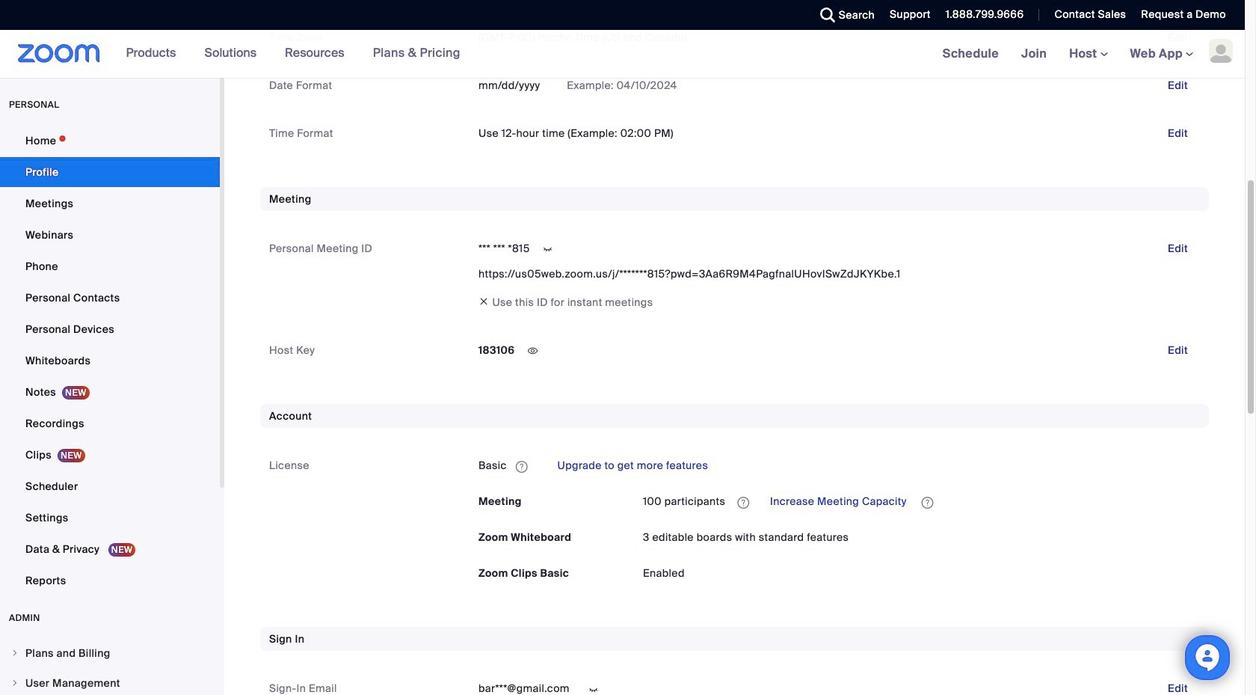 Task type: vqa. For each thing, say whether or not it's contained in the screenshot.
The Meetings navigation
yes



Task type: locate. For each thing, give the bounding box(es) containing it.
menu item
[[0, 639, 220, 667], [0, 669, 220, 695]]

0 vertical spatial menu item
[[0, 639, 220, 667]]

0 vertical spatial application
[[479, 454, 1201, 478]]

1 vertical spatial right image
[[10, 679, 19, 688]]

application
[[479, 454, 1201, 478], [643, 490, 1201, 514]]

0 vertical spatial right image
[[10, 649, 19, 658]]

1 vertical spatial menu item
[[0, 669, 220, 695]]

banner
[[0, 30, 1246, 79]]

right image
[[10, 649, 19, 658], [10, 679, 19, 688]]

admin menu menu
[[0, 639, 220, 695]]

profile picture image
[[1210, 39, 1234, 63]]

1 right image from the top
[[10, 649, 19, 658]]

hide host key image
[[521, 344, 545, 358]]

product information navigation
[[100, 30, 472, 78]]

1 menu item from the top
[[0, 639, 220, 667]]

learn more about your license type image
[[515, 461, 530, 472]]



Task type: describe. For each thing, give the bounding box(es) containing it.
personal menu menu
[[0, 126, 220, 597]]

show personal meeting id image
[[536, 243, 560, 256]]

2 menu item from the top
[[0, 669, 220, 695]]

learn more about your meeting license image
[[733, 496, 754, 509]]

1 vertical spatial application
[[643, 490, 1201, 514]]

meetings navigation
[[932, 30, 1246, 79]]

zoom logo image
[[18, 44, 100, 63]]

2 right image from the top
[[10, 679, 19, 688]]



